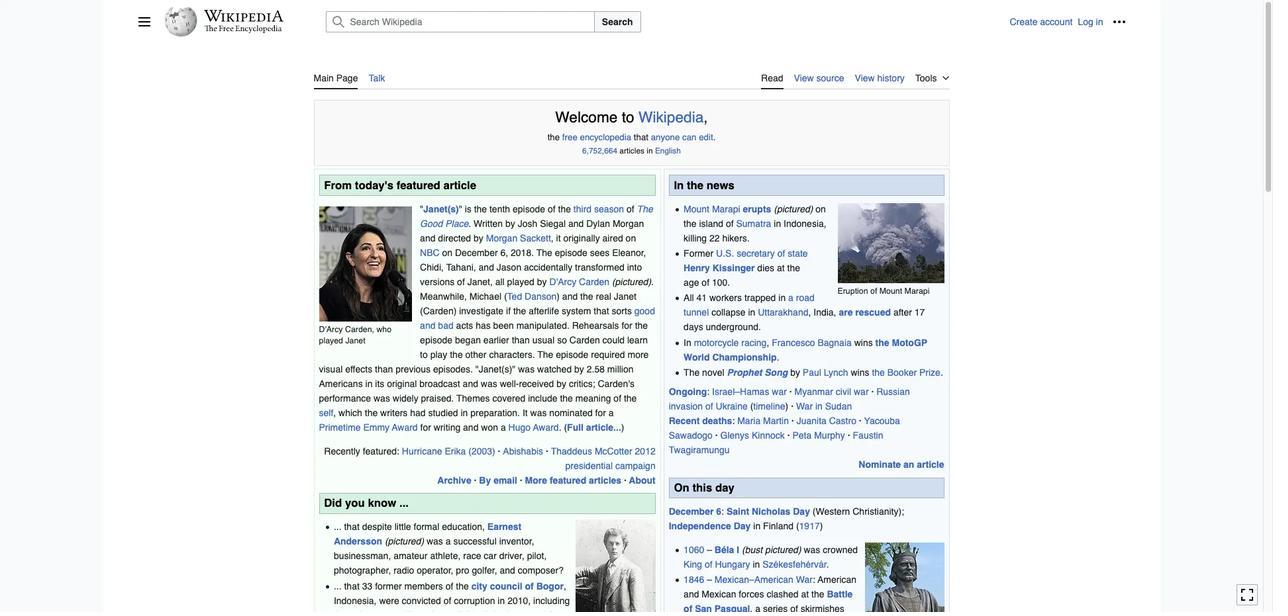 Task type: vqa. For each thing, say whether or not it's contained in the screenshot.
rightmost administrators
no



Task type: locate. For each thing, give the bounding box(es) containing it.
in down days
[[684, 338, 691, 348]]

and down the driver,
[[500, 566, 515, 576]]

1 horizontal spatial (
[[564, 422, 567, 433]]

0 horizontal spatial article
[[443, 179, 476, 192]]

view left history
[[855, 73, 875, 83]]

, inside acts has been manipulated. rehearsals for the episode began earlier than usual so carden could learn to play the other characters. the episode required more visual effects than previous episodes. "janet(s)" was watched by 2.58 million americans in its original broadcast and was well-received by critics; carden's performance was widely praised. themes covered include the meaning of the self , which the writers had studied in preparation. it was nominated for a primetime emmy award for writing and won a hugo award . ( full article... )
[[333, 408, 336, 418]]

:
[[707, 387, 710, 398], [732, 416, 735, 427], [721, 507, 724, 517], [813, 575, 815, 586]]

: down novel
[[707, 387, 710, 398]]

in inside welcome to wikipedia , the free encyclopedia that anyone can edit . 6,752,664 articles in english
[[647, 146, 653, 155]]

nominate an article
[[859, 460, 944, 470]]

the down carden's
[[624, 393, 637, 404]]

1 vertical spatial mount
[[879, 286, 902, 296]]

1 vertical spatial (
[[564, 422, 567, 433]]

( inside . meanwhile, michael (
[[504, 291, 507, 302]]

the up 'accidentally'
[[536, 247, 552, 258]]

d'arcy inside d'arcy carden, who played janet
[[319, 324, 343, 334]]

. inside former u.s. secretary of state henry kissinger dies at the age of 100 .
[[727, 278, 730, 288]]

) inside "december 6 : saint nicholas day (western christianity); independence day in finland ( 1917 )"
[[820, 521, 823, 532]]

1 horizontal spatial marapi
[[905, 286, 930, 296]]

1 vertical spatial featured
[[550, 475, 586, 486]]

in for in motorcycle racing , francesco bagnaia wins
[[684, 338, 691, 348]]

of inside acts has been manipulated. rehearsals for the episode began earlier than usual so carden could learn to play the other characters. the episode required more visual effects than previous episodes. "janet(s)" was watched by 2.58 million americans in its original broadcast and was well-received by critics; carden's performance was widely praised. themes covered include the meaning of the self , which the writers had studied in preparation. it was nominated for a primetime emmy award for writing and won a hugo award . ( full article... )
[[614, 393, 621, 404]]

and up originally
[[568, 218, 584, 229]]

... for ... that 33 former members of the city council of bogor
[[334, 581, 342, 592]]

. down nominated
[[559, 422, 561, 433]]

. right booker
[[941, 368, 943, 378]]

indonesia, up three
[[334, 596, 377, 606]]

1 vertical spatial at
[[801, 590, 809, 600]]

1 vertical spatial day
[[734, 521, 751, 532]]

0 vertical spatial at
[[777, 263, 785, 274]]

1 horizontal spatial on
[[626, 233, 636, 243]]

1 horizontal spatial war
[[854, 387, 869, 398]]

of left san
[[684, 604, 692, 613]]

. inside acts has been manipulated. rehearsals for the episode began earlier than usual so carden could learn to play the other characters. the episode required more visual effects than previous episodes. "janet(s)" was watched by 2.58 million americans in its original broadcast and was well-received by critics; carden's performance was widely praised. themes covered include the meaning of the self , which the writers had studied in preparation. it was nominated for a primetime emmy award for writing and won a hugo award . ( full article... )
[[559, 422, 561, 433]]

janet down carden,
[[345, 336, 365, 346]]

that left the anyone at the top right
[[634, 132, 648, 142]]

– right 1060 link on the bottom right
[[707, 545, 712, 556]]

the down corruption
[[465, 610, 478, 613]]

0 vertical spatial morgan
[[613, 218, 644, 229]]

motorcycle racing link
[[694, 338, 767, 348]]

2 horizontal spatial )
[[820, 521, 823, 532]]

1 " from the left
[[420, 204, 423, 214]]

1 vertical spatial indonesia,
[[334, 596, 377, 606]]

1 horizontal spatial featured
[[550, 475, 586, 486]]

a right won
[[501, 422, 506, 433]]

1 vertical spatial played
[[319, 336, 343, 346]]

1 horizontal spatial janet
[[614, 291, 637, 302]]

mount up island
[[684, 204, 709, 214]]

1 horizontal spatial indonesia,
[[784, 218, 826, 229]]

than up its
[[375, 364, 393, 375]]

myanmar civil war link
[[795, 387, 869, 398]]

0 horizontal spatial view
[[794, 73, 814, 83]]

1 vertical spatial –
[[707, 575, 712, 586]]

– for 1846
[[707, 575, 712, 586]]

1 vertical spatial carden
[[570, 335, 600, 346]]

to inside acts has been manipulated. rehearsals for the episode began earlier than usual so carden could learn to play the other characters. the episode required more visual effects than previous episodes. "janet(s)" was watched by 2.58 million americans in its original broadcast and was well-received by critics; carden's performance was widely praised. themes covered include the meaning of the self , which the writers had studied in preparation. it was nominated for a primetime emmy award for writing and won a hugo award . ( full article... )
[[420, 349, 428, 360]]

sackett
[[520, 233, 551, 243]]

morgan down written
[[486, 233, 517, 243]]

if
[[506, 306, 511, 316]]

studied
[[428, 408, 458, 418]]

0 vertical spatial featured
[[397, 179, 440, 192]]

. down is
[[468, 218, 471, 229]]

0 horizontal spatial than
[[375, 364, 393, 375]]

2 vertical spatial (
[[796, 521, 799, 532]]

on right erupts link on the right top of the page
[[816, 204, 826, 214]]

) up 'afterlife'
[[557, 291, 560, 302]]

the left battle
[[811, 590, 824, 600]]

uttarakhand
[[758, 308, 808, 318]]

0 horizontal spatial for
[[420, 422, 431, 433]]

driver,
[[499, 551, 525, 562]]

create
[[1010, 17, 1038, 27]]

at
[[777, 263, 785, 274], [801, 590, 809, 600]]

more
[[628, 349, 649, 360]]

day down "saint"
[[734, 521, 751, 532]]

0 horizontal spatial day
[[734, 521, 751, 532]]

in up city's on the left bottom of page
[[498, 596, 505, 606]]

0 vertical spatial )
[[557, 291, 560, 302]]

of down tahani,
[[457, 277, 465, 287]]

view inside the view source link
[[794, 73, 814, 83]]

prophet song link
[[727, 368, 788, 378]]

0 horizontal spatial to
[[420, 349, 428, 360]]

0 vertical spatial wins
[[854, 338, 873, 348]]

at right the "clashed"
[[801, 590, 809, 600]]

0 vertical spatial (pictured)
[[774, 204, 813, 214]]

1 vertical spatial d'arcy
[[319, 324, 343, 334]]

war up the juanita in the right of the page
[[796, 402, 813, 412]]

operator,
[[417, 566, 453, 576]]

invasion
[[669, 402, 703, 412]]

in the news
[[674, 179, 735, 192]]

2 horizontal spatial on
[[816, 204, 826, 214]]

episode inside on december 6, 2018. the episode sees eleanor, chidi, tahani, and jason accidentally transformed into versions of janet, all played by
[[555, 247, 587, 258]]

glenys kinnock
[[720, 431, 785, 441]]

0 vertical spatial mount
[[684, 204, 709, 214]]

and inside good and bad
[[420, 320, 435, 331]]

...
[[334, 522, 342, 533], [334, 581, 342, 592]]

: inside "december 6 : saint nicholas day (western christianity); independence day in finland ( 1917 )"
[[721, 507, 724, 517]]

photographer,
[[334, 566, 391, 576]]

2 award from the left
[[533, 422, 559, 433]]

today's
[[355, 179, 393, 192]]

award right hugo
[[533, 422, 559, 433]]

versions
[[420, 277, 455, 287]]

1 horizontal spatial "
[[459, 204, 462, 214]]

a inside was a successful inventor, businessman, amateur athlete, race car driver, pilot, photographer, radio operator, pro golfer, and composer?
[[446, 537, 451, 547]]

main content
[[308, 60, 955, 613]]

anyone
[[651, 132, 680, 142]]

2 vertical spatial )
[[820, 521, 823, 532]]

eruption of mount marapi image
[[838, 204, 944, 284]]

on inside on december 6, 2018. the episode sees eleanor, chidi, tahani, and jason accidentally transformed into versions of janet, all played by
[[442, 247, 453, 258]]

carden down transformed
[[579, 277, 609, 287]]

for down sorts
[[622, 320, 632, 331]]

war up timeline 'link'
[[772, 387, 787, 398]]

view source
[[794, 73, 844, 83]]

award down writers
[[392, 422, 418, 433]]

russian invasion of ukraine link
[[669, 387, 910, 412]]

2 vertical spatial on
[[442, 247, 453, 258]]

of right season
[[627, 204, 634, 214]]

mount up after
[[879, 286, 902, 296]]

personal tools navigation
[[1010, 11, 1130, 32]]

1 vertical spatial morgan
[[486, 233, 517, 243]]

good and bad link
[[420, 306, 655, 331]]

were down former
[[379, 596, 399, 606]]

and left won
[[463, 422, 479, 433]]

in down (bust
[[753, 560, 760, 570]]

san
[[695, 604, 712, 613]]

main page
[[314, 73, 358, 83]]

1 war from the left
[[772, 387, 787, 398]]

0 vertical spatial in
[[674, 179, 684, 192]]

and inside on december 6, 2018. the episode sees eleanor, chidi, tahani, and jason accidentally transformed into versions of janet, all played by
[[479, 262, 494, 273]]

1 horizontal spatial than
[[512, 335, 530, 346]]

still
[[398, 610, 412, 613]]

played inside d'arcy carden, who played janet
[[319, 336, 343, 346]]

d'arcy for d'arcy carden, who played janet
[[319, 324, 343, 334]]

of down 'operator,' at the bottom
[[446, 581, 453, 592]]

1 horizontal spatial morgan
[[613, 218, 644, 229]]

0 horizontal spatial marapi
[[712, 204, 740, 214]]

1 vertical spatial for
[[595, 408, 606, 418]]

and inside : american and mexican forces clashed at the
[[684, 590, 699, 600]]

0 horizontal spatial war
[[772, 387, 787, 398]]

mount marapi erupts (pictured)
[[684, 204, 813, 214]]

the good place
[[420, 204, 653, 229]]

abishabis link
[[503, 446, 543, 457]]

at inside former u.s. secretary of state henry kissinger dies at the age of 100 .
[[777, 263, 785, 274]]

: left "saint"
[[721, 507, 724, 517]]

, inside , indonesia, were convicted of corruption in 2010, including three that were still serving and the city's vice-mayor?
[[564, 581, 566, 592]]

0 vertical spatial day
[[793, 507, 810, 517]]

0 horizontal spatial (
[[504, 291, 507, 302]]

indonesia, inside in indonesia, killing 22 hikers.
[[784, 218, 826, 229]]

1 vertical spatial article
[[917, 460, 944, 470]]

real
[[596, 291, 611, 302]]

2 vertical spatial (pictured)
[[385, 537, 424, 547]]

yacouba
[[864, 416, 900, 427]]

and inside was a successful inventor, businessman, amateur athlete, race car driver, pilot, photographer, radio operator, pro golfer, and composer?
[[500, 566, 515, 576]]

talk link
[[369, 65, 385, 88]]

on inside on the island of
[[816, 204, 826, 214]]

began
[[455, 335, 481, 346]]

pictured)
[[765, 545, 801, 556]]

1 vertical spatial on
[[626, 233, 636, 243]]

create account log in
[[1010, 17, 1103, 27]]

1 horizontal spatial day
[[793, 507, 810, 517]]

0 vertical spatial played
[[507, 277, 534, 287]]

episode down originally
[[555, 247, 587, 258]]

recent
[[669, 416, 700, 427]]

1 horizontal spatial award
[[533, 422, 559, 433]]

played inside on december 6, 2018. the episode sees eleanor, chidi, tahani, and jason accidentally transformed into versions of janet, all played by
[[507, 277, 534, 287]]

( down nominated
[[564, 422, 567, 433]]

wins right lynch
[[851, 368, 869, 378]]

to inside welcome to wikipedia , the free encyclopedia that anyone can edit . 6,752,664 articles in english
[[622, 109, 634, 126]]

2 war from the top
[[796, 575, 813, 586]]

earnest andersson
[[334, 522, 521, 547]]

of inside 1060 – béla i (bust pictured) was crowned king of hungary in székesfehérvár .
[[705, 560, 713, 570]]

0 horizontal spatial award
[[392, 422, 418, 433]]

december 6,
[[455, 247, 508, 258]]

of inside on the island of
[[726, 218, 734, 229]]

by up danson
[[537, 277, 547, 287]]

in for in the news
[[674, 179, 684, 192]]

1 horizontal spatial view
[[855, 73, 875, 83]]

on down directed
[[442, 247, 453, 258]]

– inside 1060 – béla i (bust pictured) was crowned king of hungary in székesfehérvár .
[[707, 545, 712, 556]]

székesfehérvár link
[[763, 560, 827, 570]]

2012
[[635, 446, 656, 457]]

know ...
[[368, 497, 409, 510]]

articles down presidential
[[589, 475, 621, 486]]

,
[[704, 109, 708, 126], [551, 233, 554, 243], [808, 308, 811, 318], [767, 338, 769, 348], [333, 408, 336, 418], [564, 581, 566, 592]]

0 horizontal spatial played
[[319, 336, 343, 346]]

0 horizontal spatial morgan
[[486, 233, 517, 243]]

1 view from the left
[[794, 73, 814, 83]]

that down 'real'
[[594, 306, 609, 316]]

1 ... from the top
[[334, 522, 342, 533]]

juanita castro link
[[797, 416, 856, 427]]

1 horizontal spatial to
[[622, 109, 634, 126]]

janet inside d'arcy carden, who played janet
[[345, 336, 365, 346]]

2 horizontal spatial (pictured)
[[774, 204, 813, 214]]

of inside on december 6, 2018. the episode sees eleanor, chidi, tahani, and jason accidentally transformed into versions of janet, all played by
[[457, 277, 465, 287]]

) down (western on the bottom of the page
[[820, 521, 823, 532]]

was up székesfehérvár
[[804, 545, 820, 556]]

1 horizontal spatial for
[[595, 408, 606, 418]]

1 horizontal spatial d'arcy
[[549, 277, 576, 287]]

in down the myanmar
[[815, 402, 823, 412]]

myanmar civil war
[[795, 387, 869, 398]]

, up primetime
[[333, 408, 336, 418]]

received
[[519, 379, 554, 389]]

0 horizontal spatial "
[[420, 204, 423, 214]]

0 horizontal spatial on
[[442, 247, 453, 258]]

0 vertical spatial janet
[[614, 291, 637, 302]]

. up american
[[827, 560, 829, 570]]

a left road
[[788, 293, 793, 304]]

... down did
[[334, 522, 342, 533]]

6,752,664
[[582, 146, 617, 155]]

third season link
[[574, 204, 624, 214]]

2 " from the left
[[459, 204, 462, 214]]

ted danson link
[[507, 291, 557, 302]]

1 vertical spatial war
[[796, 575, 813, 586]]

0 horizontal spatial indonesia,
[[334, 596, 377, 606]]

marapi up 17
[[905, 286, 930, 296]]

the down usual
[[537, 349, 553, 360]]

rehearsals
[[572, 320, 619, 331]]

to up encyclopedia link
[[622, 109, 634, 126]]

1 vertical spatial to
[[420, 349, 428, 360]]

wikipedia image
[[204, 10, 283, 22]]

1 horizontal spatial (pictured)
[[612, 277, 651, 287]]

0 horizontal spatial at
[[777, 263, 785, 274]]

featured up janet(s)
[[397, 179, 440, 192]]

featured down presidential
[[550, 475, 586, 486]]

writers
[[380, 408, 408, 418]]

that up andersson
[[344, 522, 360, 533]]

0 horizontal spatial janet
[[345, 336, 365, 346]]

english link
[[655, 146, 681, 155]]

about
[[629, 475, 656, 486]]

the left free
[[548, 132, 560, 142]]

erupts
[[743, 204, 771, 214]]

0 vertical spatial to
[[622, 109, 634, 126]]

2 – from the top
[[707, 575, 712, 586]]

indonesia, inside , indonesia, were convicted of corruption in 2010, including three that were still serving and the city's vice-mayor?
[[334, 596, 377, 606]]

) inside ) and the real janet (carden) investigate if the afterlife system that sorts
[[557, 291, 560, 302]]

1 vertical spatial ...
[[334, 581, 342, 592]]

main content containing welcome to
[[308, 60, 955, 613]]

. inside . meanwhile, michael (
[[651, 277, 654, 287]]

0 vertical spatial articles
[[620, 146, 645, 155]]

the up killing
[[684, 218, 697, 229]]

in inside in indonesia, killing 22 hikers.
[[774, 218, 781, 229]]

0 vertical spatial d'arcy
[[549, 277, 576, 287]]

, left it
[[551, 233, 554, 243]]

0 vertical spatial on
[[816, 204, 826, 214]]

are rescued link
[[839, 308, 891, 318]]

previous
[[396, 364, 431, 375]]

at right dies
[[777, 263, 785, 274]]

the inside , indonesia, were convicted of corruption in 2010, including three that were still serving and the city's vice-mayor?
[[465, 610, 478, 613]]

morgan sackett , it originally aired on nbc
[[420, 233, 636, 258]]

0 horizontal spatial )
[[557, 291, 560, 302]]

eruption
[[838, 286, 868, 296]]

december 6 : saint nicholas day (western christianity); independence day in finland ( 1917 )
[[669, 507, 904, 532]]

0 vertical spatial war
[[796, 402, 813, 412]]

(pictured) down into
[[612, 277, 651, 287]]

d'arcy down 'accidentally'
[[549, 277, 576, 287]]

janet inside ) and the real janet (carden) investigate if the afterlife system that sorts
[[614, 291, 637, 302]]

janet for played
[[345, 336, 365, 346]]

) inside acts has been manipulated. rehearsals for the episode began earlier than usual so carden could learn to play the other characters. the episode required more visual effects than previous episodes. "janet(s)" was watched by 2.58 million americans in its original broadcast and was well-received by critics; carden's performance was widely praised. themes covered include the meaning of the self , which the writers had studied in preparation. it was nominated for a primetime emmy award for writing and won a hugo award . ( full article... )
[[621, 422, 624, 433]]

Search Wikipedia search field
[[326, 11, 595, 32]]

1 vertical spatial wins
[[851, 368, 869, 378]]

1 horizontal spatial article
[[917, 460, 944, 470]]

were left "still"
[[376, 610, 396, 613]]

, up including
[[564, 581, 566, 592]]

2 view from the left
[[855, 73, 875, 83]]

history
[[877, 73, 905, 83]]

saint nicholas day link
[[727, 507, 810, 517]]

war in sudan link
[[796, 402, 852, 412]]

0 vertical spatial indonesia,
[[784, 218, 826, 229]]

motorcycle
[[694, 338, 739, 348]]

of down carden's
[[614, 393, 621, 404]]

a up athlete,
[[446, 537, 451, 547]]

.
[[713, 132, 716, 142], [468, 218, 471, 229], [651, 277, 654, 287], [727, 278, 730, 288], [777, 352, 779, 363], [941, 368, 943, 378], [559, 422, 561, 433], [827, 560, 829, 570]]

acts
[[456, 320, 473, 331]]

the up the episodes.
[[450, 349, 463, 360]]

view left source
[[794, 73, 814, 83]]

(pictured) down little
[[385, 537, 424, 547]]

edit
[[699, 132, 713, 142]]

the
[[548, 132, 560, 142], [687, 179, 704, 192], [474, 204, 487, 214], [558, 204, 571, 214], [684, 218, 697, 229], [787, 263, 800, 274], [580, 291, 593, 302], [513, 306, 526, 316], [635, 320, 648, 331], [875, 338, 889, 348], [450, 349, 463, 360], [872, 368, 885, 378], [560, 393, 573, 404], [624, 393, 637, 404], [365, 408, 378, 418], [456, 581, 469, 592], [811, 590, 824, 600], [465, 610, 478, 613]]

city council of bogor link
[[471, 581, 564, 592]]

performance
[[319, 393, 371, 404]]

in down the "themes"
[[461, 408, 468, 418]]

janet up sorts
[[614, 291, 637, 302]]

and down the 1846
[[684, 590, 699, 600]]

1 vertical spatial )
[[621, 422, 624, 433]]

of inside battle of san pasqual
[[684, 604, 692, 613]]

0 vertical spatial –
[[707, 545, 712, 556]]

by up morgan sackett link
[[505, 218, 515, 229]]

required
[[591, 349, 625, 360]]

primetime
[[319, 422, 361, 433]]

2 horizontal spatial (
[[796, 521, 799, 532]]

2 ... from the top
[[334, 581, 342, 592]]

. inside 1060 – béla i (bust pictured) was crowned king of hungary in székesfehérvár .
[[827, 560, 829, 570]]

twagiramungu
[[669, 445, 730, 456]]

good
[[634, 306, 655, 316]]

d'arcy left carden,
[[319, 324, 343, 334]]

ongoing
[[669, 387, 707, 398]]

view inside view history link
[[855, 73, 875, 83]]

carden,
[[345, 324, 374, 334]]

(carden)
[[420, 306, 457, 316]]

of down ... that 33 former members of the city council of bogor
[[444, 596, 451, 606]]

king
[[684, 560, 702, 570]]

archive link
[[437, 475, 471, 486]]

: inside : american and mexican forces clashed at the
[[813, 575, 815, 586]]

1 horizontal spatial )
[[621, 422, 624, 433]]

articles inside welcome to wikipedia , the free encyclopedia that anyone can edit . 6,752,664 articles in english
[[620, 146, 645, 155]]

, inside welcome to wikipedia , the free encyclopedia that anyone can edit . 6,752,664 articles in english
[[704, 109, 708, 126]]

1 – from the top
[[707, 545, 712, 556]]

1 vertical spatial in
[[684, 338, 691, 348]]

the inside on the island of
[[684, 218, 697, 229]]

in right the log
[[1096, 17, 1103, 27]]

is
[[465, 204, 471, 214]]

was inside 1060 – béla i (bust pictured) was crowned king of hungary in székesfehérvár .
[[804, 545, 820, 556]]

recent deaths :
[[669, 416, 737, 427]]

main
[[314, 73, 334, 83]]

0 horizontal spatial d'arcy
[[319, 324, 343, 334]]

indonesia, for in indonesia, killing 22 hikers.
[[784, 218, 826, 229]]

. right can on the top of page
[[713, 132, 716, 142]]

can
[[682, 132, 697, 142]]

aired
[[603, 233, 623, 243]]

article up is
[[443, 179, 476, 192]]

2 horizontal spatial for
[[622, 320, 632, 331]]

in up uttarakhand
[[778, 293, 786, 304]]

( up "if"
[[504, 291, 507, 302]]

1 vertical spatial marapi
[[905, 286, 930, 296]]

nominate
[[859, 460, 901, 470]]

andersson
[[334, 537, 382, 547]]



Task type: describe. For each thing, give the bounding box(es) containing it.
juanita
[[797, 416, 827, 427]]

1 vertical spatial were
[[376, 610, 396, 613]]

0 horizontal spatial featured
[[397, 179, 440, 192]]

emmy
[[363, 422, 390, 433]]

the up primetime emmy award link
[[365, 408, 378, 418]]

sees
[[590, 247, 610, 258]]

u.s.
[[716, 248, 734, 259]]

episode up josh at the top left
[[513, 204, 545, 214]]

the left third
[[558, 204, 571, 214]]

by up december 6,
[[474, 233, 483, 243]]

the inside the motogp world championship
[[875, 338, 889, 348]]

at inside : american and mexican forces clashed at the
[[801, 590, 809, 600]]

council
[[490, 581, 522, 592]]

bad
[[438, 320, 454, 331]]

in inside 1060 – béla i (bust pictured) was crowned king of hungary in székesfehérvár .
[[753, 560, 760, 570]]

the motogp world championship
[[684, 338, 927, 363]]

that inside , indonesia, were convicted of corruption in 2010, including three that were still serving and the city's vice-mayor?
[[357, 610, 373, 613]]

0 vertical spatial article
[[443, 179, 476, 192]]

in inside "december 6 : saint nicholas day (western christianity); independence day in finland ( 1917 )"
[[753, 521, 761, 532]]

it
[[523, 408, 528, 418]]

0 vertical spatial than
[[512, 335, 530, 346]]

campaign
[[615, 461, 656, 471]]

earlier
[[483, 335, 509, 346]]

search
[[602, 17, 633, 27]]

of left state at the top
[[777, 248, 785, 259]]

former
[[684, 248, 714, 259]]

béla i link
[[715, 545, 739, 556]]

view for view history
[[855, 73, 875, 83]]

welcome
[[555, 109, 618, 126]]

third
[[574, 204, 592, 214]]

in down trapped
[[748, 308, 755, 318]]

( inside acts has been manipulated. rehearsals for the episode began earlier than usual so carden could learn to play the other characters. the episode required more visual effects than previous episodes. "janet(s)" was watched by 2.58 million americans in its original broadcast and was well-received by critics; carden's performance was widely praised. themes covered include the meaning of the self , which the writers had studied in preparation. it was nominated for a primetime emmy award for writing and won a hugo award . ( full article... )
[[564, 422, 567, 433]]

motogp
[[892, 338, 927, 348]]

encyclopedia
[[580, 132, 631, 142]]

email
[[494, 475, 517, 486]]

myanmar
[[795, 387, 833, 398]]

earnest andersson link
[[334, 522, 521, 547]]

was right 'it'
[[530, 408, 547, 418]]

source
[[816, 73, 844, 83]]

island
[[699, 218, 723, 229]]

1060 link
[[684, 545, 704, 556]]

0 vertical spatial carden
[[579, 277, 609, 287]]

hurricane
[[402, 446, 442, 457]]

1 vertical spatial than
[[375, 364, 393, 375]]

and up the "themes"
[[463, 379, 478, 389]]

members
[[404, 581, 443, 592]]

by
[[479, 475, 491, 486]]

of right eruption
[[870, 286, 877, 296]]

bust of béla i of hungary image
[[865, 543, 944, 613]]

the inside welcome to wikipedia , the free encyclopedia that anyone can edit . 6,752,664 articles in english
[[548, 132, 560, 142]]

in left its
[[365, 379, 373, 389]]

the down d'arcy carden link
[[580, 291, 593, 302]]

presidential
[[565, 461, 613, 471]]

0 vertical spatial marapi
[[712, 204, 740, 214]]

the inside on december 6, 2018. the episode sees eleanor, chidi, tahani, and jason accidentally transformed into versions of janet, all played by
[[536, 247, 552, 258]]

morgan inside morgan sackett , it originally aired on nbc
[[486, 233, 517, 243]]

d'arcy carden (pictured)
[[549, 277, 651, 287]]

morgan inside . written by josh siegal and dylan morgan and directed by
[[613, 218, 644, 229]]

jason
[[497, 262, 521, 273]]

of up '2010,' on the bottom left of page
[[525, 581, 534, 592]]

was up the received
[[518, 364, 535, 375]]

by email
[[479, 475, 517, 486]]

the inside acts has been manipulated. rehearsals for the episode began earlier than usual so carden could learn to play the other characters. the episode required more visual effects than previous episodes. "janet(s)" was watched by 2.58 million americans in its original broadcast and was well-received by critics; carden's performance was widely praised. themes covered include the meaning of the self , which the writers had studied in preparation. it was nominated for a primetime emmy award for writing and won a hugo award . ( full article... )
[[537, 349, 553, 360]]

, left india,
[[808, 308, 811, 318]]

by left 'paul'
[[790, 368, 800, 378]]

play
[[430, 349, 447, 360]]

that left 33
[[344, 581, 360, 592]]

and inside , indonesia, were convicted of corruption in 2010, including three that were still serving and the city's vice-mayor?
[[447, 610, 462, 613]]

the right is
[[474, 204, 487, 214]]

log in and more options image
[[1112, 15, 1126, 28]]

d'arcy for d'arcy carden (pictured)
[[549, 277, 576, 287]]

episode down 'so'
[[556, 349, 588, 360]]

self
[[319, 408, 333, 418]]

collapse
[[711, 308, 746, 318]]

the left news
[[687, 179, 704, 192]]

0 vertical spatial for
[[622, 320, 632, 331]]

was inside was a successful inventor, businessman, amateur athlete, race car driver, pilot, photographer, radio operator, pro golfer, and composer?
[[427, 537, 443, 547]]

1 vertical spatial (pictured)
[[612, 277, 651, 287]]

peta murphy link
[[793, 431, 845, 441]]

martin
[[763, 416, 789, 427]]

inventor,
[[499, 537, 534, 547]]

, left the francesco
[[767, 338, 769, 348]]

indonesia, for , indonesia, were convicted of corruption in 2010, including three that were still serving and the city's vice-mayor?
[[334, 596, 377, 606]]

the inside 'the good place'
[[637, 204, 653, 214]]

self link
[[319, 408, 333, 418]]

that inside welcome to wikipedia , the free encyclopedia that anyone can edit . 6,752,664 articles in english
[[634, 132, 648, 142]]

2010,
[[507, 596, 531, 606]]

a up full article... link
[[609, 408, 614, 418]]

civil
[[836, 387, 851, 398]]

earnest andersson image
[[575, 520, 656, 613]]

christianity);
[[853, 507, 904, 517]]

amateur
[[394, 551, 428, 562]]

from today's featured article
[[324, 179, 476, 192]]

– for 1060
[[707, 545, 712, 556]]

41
[[697, 293, 707, 304]]

, inside morgan sackett , it originally aired on nbc
[[551, 233, 554, 243]]

battle of san pasqual
[[684, 590, 853, 613]]

33
[[362, 581, 372, 592]]

székesfehérvár
[[763, 560, 827, 570]]

1 war from the top
[[796, 402, 813, 412]]

education,
[[442, 522, 485, 533]]

of right age at the top right of the page
[[702, 278, 709, 288]]

india,
[[814, 308, 836, 318]]

1 horizontal spatial mount
[[879, 286, 902, 296]]

recently featured:
[[324, 446, 402, 457]]

by up critics;
[[574, 364, 584, 375]]

. inside . written by josh siegal and dylan morgan and directed by
[[468, 218, 471, 229]]

1917
[[799, 521, 820, 532]]

carden inside acts has been manipulated. rehearsals for the episode began earlier than usual so carden could learn to play the other characters. the episode required more visual effects than previous episodes. "janet(s)" was watched by 2.58 million americans in its original broadcast and was well-received by critics; carden's performance was widely praised. themes covered include the meaning of the self , which the writers had studied in preparation. it was nominated for a primetime emmy award for writing and won a hugo award . ( full article... )
[[570, 335, 600, 346]]

saint
[[727, 507, 749, 517]]

meanwhile,
[[420, 291, 467, 302]]

directed
[[438, 233, 471, 243]]

d'arcy carden, who played janet image
[[319, 206, 412, 322]]

episode up the 'play'
[[420, 335, 453, 346]]

1 vertical spatial articles
[[589, 475, 621, 486]]

on december 6, 2018. the episode sees eleanor, chidi, tahani, and jason accidentally transformed into versions of janet, all played by
[[420, 247, 646, 287]]

of inside russian invasion of ukraine
[[705, 402, 713, 412]]

original
[[387, 379, 417, 389]]

transformed
[[575, 262, 625, 273]]

despite
[[362, 522, 392, 533]]

by down watched
[[557, 379, 566, 389]]

the left booker
[[872, 368, 885, 378]]

effects
[[345, 364, 372, 375]]

originally
[[563, 233, 600, 243]]

pro
[[456, 566, 469, 576]]

a inside a road tunnel
[[788, 293, 793, 304]]

in inside , indonesia, were convicted of corruption in 2010, including three that were still serving and the city's vice-mayor?
[[498, 596, 505, 606]]

( inside "december 6 : saint nicholas day (western christianity); independence day in finland ( 1917 )"
[[796, 521, 799, 532]]

was down its
[[374, 393, 390, 404]]

prophet
[[727, 368, 762, 378]]

road
[[796, 293, 815, 304]]

menu image
[[137, 15, 151, 28]]

the inside : american and mexican forces clashed at the
[[811, 590, 824, 600]]

maria martin link
[[737, 416, 789, 427]]

the inside former u.s. secretary of state henry kissinger dies at the age of 100 .
[[787, 263, 800, 274]]

manipulated.
[[516, 320, 570, 331]]

that inside ) and the real janet (carden) investigate if the afterlife system that sorts
[[594, 306, 609, 316]]

kinnock
[[752, 431, 785, 441]]

... for ... that despite little formal education,
[[334, 522, 342, 533]]

mount marapi link
[[684, 204, 740, 214]]

wikipedia link
[[639, 109, 704, 126]]

1 award from the left
[[392, 422, 418, 433]]

on for on december 6, 2018. the episode sees eleanor, chidi, tahani, and jason accidentally transformed into versions of janet, all played by
[[442, 247, 453, 258]]

and up nbc link
[[420, 233, 435, 243]]

the free encyclopedia image
[[205, 25, 282, 34]]

meaning
[[575, 393, 611, 404]]

" janet(s) " is the tenth episode of the third season of
[[420, 204, 637, 214]]

0 horizontal spatial mount
[[684, 204, 709, 214]]

free
[[562, 132, 577, 142]]

Search search field
[[310, 11, 1010, 32]]

page
[[336, 73, 358, 83]]

the down the good
[[635, 320, 648, 331]]

log
[[1078, 17, 1093, 27]]

secretary
[[737, 248, 775, 259]]

ted
[[507, 291, 522, 302]]

timeline
[[753, 402, 785, 412]]

it
[[556, 233, 561, 243]]

0 horizontal spatial (pictured)
[[385, 537, 424, 547]]

in inside 'personal tools' navigation
[[1096, 17, 1103, 27]]

2 war from the left
[[854, 387, 869, 398]]

writing
[[434, 422, 461, 433]]

racing
[[741, 338, 767, 348]]

. down in motorcycle racing , francesco bagnaia wins
[[777, 352, 779, 363]]

2 vertical spatial for
[[420, 422, 431, 433]]

was down "janet(s)"
[[481, 379, 497, 389]]

the up nominated
[[560, 393, 573, 404]]

the right "if"
[[513, 306, 526, 316]]

of inside , indonesia, were convicted of corruption in 2010, including three that were still serving and the city's vice-mayor?
[[444, 596, 451, 606]]

on
[[674, 482, 689, 495]]

on inside morgan sackett , it originally aired on nbc
[[626, 233, 636, 243]]

faustin
[[853, 431, 883, 441]]

timeline link
[[753, 402, 785, 412]]

view for view source
[[794, 73, 814, 83]]

vice-
[[503, 610, 523, 613]]

0 vertical spatial were
[[379, 596, 399, 606]]

janet for real
[[614, 291, 637, 302]]

hungary
[[715, 560, 750, 570]]

of up "siegal"
[[548, 204, 556, 214]]

the good place link
[[420, 204, 653, 229]]

won
[[481, 422, 498, 433]]

: up the glenys
[[732, 416, 735, 427]]

the down pro
[[456, 581, 469, 592]]

by inside on december 6, 2018. the episode sees eleanor, chidi, tahani, and jason accidentally transformed into versions of janet, all played by
[[537, 277, 547, 287]]

paul
[[803, 368, 821, 378]]

on for on the island of
[[816, 204, 826, 214]]

after
[[893, 308, 912, 318]]

killing
[[684, 233, 707, 243]]

the down world
[[684, 368, 700, 378]]

praised.
[[421, 393, 454, 404]]

and inside ) and the real janet (carden) investigate if the afterlife system that sorts
[[562, 291, 578, 302]]

fullscreen image
[[1241, 589, 1254, 602]]

glenys kinnock link
[[720, 431, 785, 441]]

. inside welcome to wikipedia , the free encyclopedia that anyone can edit . 6,752,664 articles in english
[[713, 132, 716, 142]]



